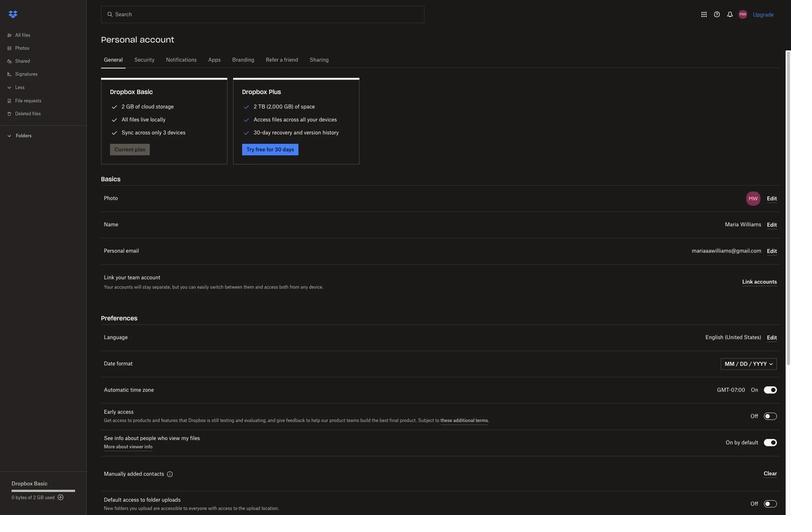 Task type: describe. For each thing, give the bounding box(es) containing it.
williams
[[741, 223, 762, 228]]

dropbox image
[[6, 7, 20, 22]]

for
[[267, 147, 274, 153]]

0 horizontal spatial 2
[[33, 496, 36, 501]]

on for on
[[751, 389, 759, 394]]

get
[[104, 419, 112, 423]]

0 vertical spatial your
[[307, 117, 318, 123]]

testing
[[220, 419, 234, 423]]

who
[[158, 437, 168, 442]]

device.
[[309, 285, 323, 290]]

version
[[304, 130, 321, 136]]

.
[[488, 419, 489, 423]]

all for all files live locally
[[122, 117, 128, 123]]

edit button for maria williams
[[767, 221, 777, 230]]

0 vertical spatial dropbox basic
[[110, 88, 153, 96]]

1 horizontal spatial across
[[284, 117, 299, 123]]

2 upload from the left
[[246, 507, 260, 512]]

file requests
[[15, 99, 41, 103]]

cloud
[[141, 104, 155, 110]]

0 vertical spatial devices
[[319, 117, 337, 123]]

locally
[[150, 117, 166, 123]]

1 vertical spatial devices
[[168, 130, 186, 136]]

personal for personal account
[[101, 35, 137, 45]]

apps
[[208, 58, 221, 63]]

0 vertical spatial account
[[140, 35, 174, 45]]

deleted files
[[15, 112, 41, 116]]

personal email
[[104, 249, 139, 254]]

you inside default access to folder uploads new folders you upload are accessible to everyone with access to the upload location.
[[130, 507, 137, 512]]

language
[[104, 336, 128, 341]]

to left folder
[[140, 499, 145, 504]]

try free for 30 days
[[247, 147, 294, 153]]

1 vertical spatial account
[[141, 276, 160, 281]]

sync
[[122, 130, 134, 136]]

these
[[441, 418, 452, 424]]

off for early access
[[751, 415, 759, 420]]

all for all files
[[15, 33, 21, 38]]

signatures link
[[6, 68, 87, 81]]

all files live locally
[[122, 117, 166, 123]]

gmt-
[[717, 389, 731, 394]]

the inside default access to folder uploads new folders you upload are accessible to everyone with access to the upload location.
[[239, 507, 245, 512]]

2 horizontal spatial of
[[295, 104, 300, 110]]

deleted
[[15, 112, 31, 116]]

clear
[[764, 471, 777, 477]]

dd
[[740, 361, 748, 368]]

build
[[361, 419, 371, 423]]

and right testing
[[236, 419, 243, 423]]

with
[[208, 507, 217, 512]]

dropbox plus
[[242, 88, 281, 96]]

gmt-07:00
[[717, 389, 746, 394]]

personal account
[[101, 35, 174, 45]]

see info about people who view my files more about viewer info
[[104, 437, 200, 450]]

30
[[275, 147, 282, 153]]

0 horizontal spatial dropbox basic
[[12, 481, 48, 487]]

on by default
[[726, 441, 759, 446]]

clear button
[[764, 470, 777, 479]]

live
[[141, 117, 149, 123]]

tab list containing general
[[101, 51, 780, 69]]

dropbox up bytes
[[12, 481, 33, 487]]

1 vertical spatial about
[[116, 445, 128, 450]]

0 horizontal spatial gb
[[37, 496, 44, 501]]

location.
[[262, 507, 279, 512]]

try free for 30 days button
[[242, 144, 299, 156]]

refer a friend
[[266, 58, 298, 63]]

1 / from the left
[[736, 361, 739, 368]]

can
[[189, 285, 196, 290]]

folder
[[147, 499, 160, 504]]

1 edit from the top
[[767, 196, 777, 202]]

only
[[152, 130, 162, 136]]

recommended image for 30-
[[242, 129, 251, 138]]

photo
[[104, 196, 118, 201]]

notifications
[[166, 58, 197, 63]]

still
[[212, 419, 219, 423]]

link accounts button
[[743, 278, 777, 287]]

1 edit button from the top
[[767, 195, 777, 203]]

new
[[104, 507, 113, 512]]

link for link accounts
[[743, 279, 753, 285]]

more about viewer info button
[[104, 443, 153, 452]]

give
[[277, 419, 285, 423]]

manually
[[104, 473, 126, 478]]

automatic
[[104, 389, 129, 394]]

general
[[104, 58, 123, 63]]

name
[[104, 223, 118, 228]]

and right them
[[255, 285, 263, 290]]

edit button for mariaaawilliams@gmail.com
[[767, 247, 777, 256]]

access right early
[[118, 410, 134, 415]]

added
[[127, 473, 142, 478]]

people
[[140, 437, 156, 442]]

all files
[[15, 33, 30, 38]]

folders
[[115, 507, 129, 512]]

both
[[279, 285, 289, 290]]

and down access files across all your devices
[[294, 130, 303, 136]]

sharing
[[310, 58, 329, 63]]

sharing tab
[[307, 52, 332, 69]]

gb)
[[284, 104, 294, 110]]

accessible
[[161, 507, 182, 512]]

product.
[[400, 419, 417, 423]]

to left everyone
[[184, 507, 188, 512]]

folders button
[[0, 130, 87, 141]]

team
[[128, 276, 140, 281]]

07:00
[[731, 389, 746, 394]]

to right with
[[233, 507, 237, 512]]

upgrade link
[[753, 11, 774, 18]]

time
[[130, 389, 141, 394]]

photos link
[[6, 42, 87, 55]]

from
[[290, 285, 300, 290]]

subject
[[418, 419, 434, 423]]

less image
[[6, 84, 13, 91]]

contacts
[[144, 473, 164, 478]]

edit for english (united states)
[[767, 335, 777, 341]]

link accounts
[[743, 279, 777, 285]]

date
[[104, 362, 115, 367]]

refer
[[266, 58, 279, 63]]

easily
[[197, 285, 209, 290]]

Search text field
[[115, 10, 409, 18]]

on for on by default
[[726, 441, 733, 446]]

1 upload from the left
[[138, 507, 152, 512]]

to left products
[[128, 419, 132, 423]]



Task type: locate. For each thing, give the bounding box(es) containing it.
sync across only 3 devices
[[122, 130, 186, 136]]

additional
[[453, 418, 475, 424]]

all files link
[[6, 29, 87, 42]]

feedback
[[286, 419, 305, 423]]

branding
[[232, 58, 254, 63]]

stay
[[143, 285, 151, 290]]

mw up williams
[[749, 196, 758, 202]]

off for default access to folder uploads
[[751, 503, 759, 508]]

space
[[301, 104, 315, 110]]

more
[[104, 445, 115, 450]]

files for all files live locally
[[129, 117, 139, 123]]

dropbox basic
[[110, 88, 153, 96], [12, 481, 48, 487]]

access up the folders
[[123, 499, 139, 504]]

edit button for english (united states)
[[767, 334, 777, 343]]

requests
[[24, 99, 41, 103]]

0 horizontal spatial basic
[[34, 481, 48, 487]]

gb left used in the bottom of the page
[[37, 496, 44, 501]]

2 / from the left
[[749, 361, 752, 368]]

files for access files across all your devices
[[272, 117, 282, 123]]

access
[[264, 285, 278, 290], [118, 410, 134, 415], [113, 419, 127, 423], [123, 499, 139, 504], [218, 507, 232, 512]]

0 horizontal spatial you
[[130, 507, 137, 512]]

1 horizontal spatial dropbox basic
[[110, 88, 153, 96]]

of
[[135, 104, 140, 110], [295, 104, 300, 110], [28, 496, 32, 501]]

shared link
[[6, 55, 87, 68]]

1 horizontal spatial 2
[[122, 104, 125, 110]]

info down people on the left
[[145, 445, 153, 450]]

folders
[[16, 133, 32, 139]]

files down (2,000
[[272, 117, 282, 123]]

your left team
[[116, 276, 126, 281]]

basic up 2 gb of cloud storage
[[137, 88, 153, 96]]

files inside see info about people who view my files more about viewer info
[[190, 437, 200, 442]]

2 up all files live locally
[[122, 104, 125, 110]]

2 horizontal spatial 2
[[254, 104, 257, 110]]

recommended image
[[242, 116, 251, 125]]

security
[[134, 58, 155, 63]]

0 vertical spatial gb
[[126, 104, 134, 110]]

email
[[126, 249, 139, 254]]

2 tb (2,000 gb) of space
[[254, 104, 315, 110]]

about
[[125, 437, 139, 442], [116, 445, 128, 450]]

2 recommended image from the top
[[242, 129, 251, 138]]

bytes
[[16, 496, 27, 501]]

0 vertical spatial mw
[[740, 12, 747, 17]]

0 vertical spatial basic
[[137, 88, 153, 96]]

dropbox up tb
[[242, 88, 267, 96]]

any
[[301, 285, 308, 290]]

security tab
[[132, 52, 157, 69]]

1 horizontal spatial of
[[135, 104, 140, 110]]

recommended image up recommended icon
[[242, 103, 251, 112]]

0 horizontal spatial mw
[[740, 12, 747, 17]]

recommended image
[[242, 103, 251, 112], [242, 129, 251, 138]]

1 horizontal spatial your
[[307, 117, 318, 123]]

2 for dropbox basic
[[122, 104, 125, 110]]

2 edit from the top
[[767, 222, 777, 228]]

link
[[104, 276, 114, 281], [743, 279, 753, 285]]

access left both
[[264, 285, 278, 290]]

3 edit button from the top
[[767, 247, 777, 256]]

all up photos at left
[[15, 33, 21, 38]]

your
[[307, 117, 318, 123], [116, 276, 126, 281]]

1 horizontal spatial /
[[749, 361, 752, 368]]

dropbox basic up 2 gb of cloud storage
[[110, 88, 153, 96]]

2 gb of cloud storage
[[122, 104, 174, 110]]

refer a friend tab
[[263, 52, 301, 69]]

personal up general tab
[[101, 35, 137, 45]]

file
[[15, 99, 23, 103]]

mm
[[725, 361, 735, 368]]

storage
[[156, 104, 174, 110]]

1 vertical spatial gb
[[37, 496, 44, 501]]

account
[[140, 35, 174, 45], [141, 276, 160, 281]]

3 edit from the top
[[767, 248, 777, 254]]

english
[[706, 336, 724, 341]]

to left 'help'
[[306, 419, 310, 423]]

best
[[380, 419, 389, 423]]

you right but
[[180, 285, 188, 290]]

1 horizontal spatial link
[[743, 279, 753, 285]]

mw left upgrade "link"
[[740, 12, 747, 17]]

tab list
[[101, 51, 780, 69]]

1 horizontal spatial gb
[[126, 104, 134, 110]]

0 horizontal spatial devices
[[168, 130, 186, 136]]

0 vertical spatial about
[[125, 437, 139, 442]]

get more space image
[[56, 494, 65, 503]]

0 vertical spatial the
[[372, 419, 379, 423]]

yyyy
[[753, 361, 767, 368]]

of for 0 bytes of 2 gb used
[[28, 496, 32, 501]]

but
[[172, 285, 179, 290]]

across
[[284, 117, 299, 123], [135, 130, 150, 136]]

across down all files live locally
[[135, 130, 150, 136]]

of right gb)
[[295, 104, 300, 110]]

0 horizontal spatial all
[[15, 33, 21, 38]]

used
[[45, 496, 55, 501]]

edit for maria williams
[[767, 222, 777, 228]]

viewer
[[129, 445, 143, 450]]

1 horizontal spatial mw
[[749, 196, 758, 202]]

0 horizontal spatial of
[[28, 496, 32, 501]]

all up sync in the top of the page
[[122, 117, 128, 123]]

link for link your team account
[[104, 276, 114, 281]]

30-day recovery and version history
[[254, 130, 339, 136]]

of right bytes
[[28, 496, 32, 501]]

1 vertical spatial all
[[122, 117, 128, 123]]

and left "give" on the bottom left of page
[[268, 419, 276, 423]]

mm / dd / yyyy
[[725, 361, 767, 368]]

early access get access to products and features that dropbox is still testing and evaluating, and give feedback to help our product teams build the best final product. subject to these additional terms .
[[104, 410, 489, 424]]

accounts for your
[[114, 285, 133, 290]]

accounts inside 'button'
[[755, 279, 777, 285]]

and left features
[[152, 419, 160, 423]]

format
[[117, 362, 133, 367]]

files up photos at left
[[22, 33, 30, 38]]

files inside "link"
[[32, 112, 41, 116]]

files for all files
[[22, 33, 30, 38]]

accounts for link
[[755, 279, 777, 285]]

the left best
[[372, 419, 379, 423]]

(2,000
[[267, 104, 283, 110]]

branding tab
[[229, 52, 257, 69]]

dropbox up 2 gb of cloud storage
[[110, 88, 135, 96]]

basic up the 0 bytes of 2 gb used at the left
[[34, 481, 48, 487]]

all inside 'all files' link
[[15, 33, 21, 38]]

zone
[[143, 389, 154, 394]]

files right deleted
[[32, 112, 41, 116]]

0 horizontal spatial on
[[726, 441, 733, 446]]

3
[[163, 130, 166, 136]]

1 vertical spatial basic
[[34, 481, 48, 487]]

signatures
[[15, 72, 38, 77]]

history
[[323, 130, 339, 136]]

1 horizontal spatial info
[[145, 445, 153, 450]]

are
[[153, 507, 160, 512]]

you right the folders
[[130, 507, 137, 512]]

maria
[[725, 223, 739, 228]]

general tab
[[101, 52, 126, 69]]

0 vertical spatial off
[[751, 415, 759, 420]]

friend
[[284, 58, 298, 63]]

1 vertical spatial the
[[239, 507, 245, 512]]

link inside 'button'
[[743, 279, 753, 285]]

recovery
[[272, 130, 292, 136]]

0 horizontal spatial across
[[135, 130, 150, 136]]

access
[[254, 117, 271, 123]]

4 edit button from the top
[[767, 334, 777, 343]]

edit for mariaaawilliams@gmail.com
[[767, 248, 777, 254]]

0 horizontal spatial info
[[115, 437, 124, 442]]

1 horizontal spatial upload
[[246, 507, 260, 512]]

is
[[207, 419, 210, 423]]

that
[[179, 419, 187, 423]]

account up stay
[[141, 276, 160, 281]]

personal left email
[[104, 249, 125, 254]]

0 horizontal spatial upload
[[138, 507, 152, 512]]

devices right 3
[[168, 130, 186, 136]]

about right more
[[116, 445, 128, 450]]

link your team account
[[104, 276, 160, 281]]

0 vertical spatial info
[[115, 437, 124, 442]]

basic
[[137, 88, 153, 96], [34, 481, 48, 487]]

list
[[0, 25, 87, 126]]

1 vertical spatial off
[[751, 503, 759, 508]]

/
[[736, 361, 739, 368], [749, 361, 752, 368]]

1 horizontal spatial devices
[[319, 117, 337, 123]]

4 edit from the top
[[767, 335, 777, 341]]

1 vertical spatial mw
[[749, 196, 758, 202]]

0 vertical spatial all
[[15, 33, 21, 38]]

mariaaawilliams@gmail.com
[[692, 249, 762, 254]]

upgrade
[[753, 11, 774, 18]]

states)
[[744, 336, 762, 341]]

a
[[280, 58, 283, 63]]

of for 2 gb of cloud storage
[[135, 104, 140, 110]]

1 recommended image from the top
[[242, 103, 251, 112]]

devices up history
[[319, 117, 337, 123]]

0 vertical spatial across
[[284, 117, 299, 123]]

0 vertical spatial personal
[[101, 35, 137, 45]]

1 horizontal spatial on
[[751, 389, 759, 394]]

recommended image left 30-
[[242, 129, 251, 138]]

1 horizontal spatial you
[[180, 285, 188, 290]]

on right 07:00
[[751, 389, 759, 394]]

0 horizontal spatial link
[[104, 276, 114, 281]]

0 vertical spatial on
[[751, 389, 759, 394]]

dropbox basic up the 0 bytes of 2 gb used at the left
[[12, 481, 48, 487]]

maria williams
[[725, 223, 762, 228]]

2 off from the top
[[751, 503, 759, 508]]

1 vertical spatial on
[[726, 441, 733, 446]]

1 vertical spatial dropbox basic
[[12, 481, 48, 487]]

your right the all on the top of the page
[[307, 117, 318, 123]]

evaluating,
[[245, 419, 267, 423]]

apps tab
[[205, 52, 224, 69]]

files right 'my'
[[190, 437, 200, 442]]

1 horizontal spatial the
[[372, 419, 379, 423]]

1 horizontal spatial accounts
[[755, 279, 777, 285]]

1 vertical spatial info
[[145, 445, 153, 450]]

product
[[330, 419, 346, 423]]

1 vertical spatial recommended image
[[242, 129, 251, 138]]

my
[[181, 437, 189, 442]]

personal for personal email
[[104, 249, 125, 254]]

files for deleted files
[[32, 112, 41, 116]]

gb left cloud
[[126, 104, 134, 110]]

mm / dd / yyyy button
[[721, 359, 777, 370]]

recommended image for 2
[[242, 103, 251, 112]]

will
[[134, 285, 141, 290]]

final
[[390, 419, 399, 423]]

notifications tab
[[163, 52, 200, 69]]

the
[[372, 419, 379, 423], [239, 507, 245, 512]]

files left live
[[129, 117, 139, 123]]

mw
[[740, 12, 747, 17], [749, 196, 758, 202]]

mw inside popup button
[[740, 12, 747, 17]]

of left cloud
[[135, 104, 140, 110]]

terms
[[476, 418, 488, 424]]

on left by
[[726, 441, 733, 446]]

2 left tb
[[254, 104, 257, 110]]

2 for dropbox plus
[[254, 104, 257, 110]]

access files across all your devices
[[254, 117, 337, 123]]

help
[[312, 419, 320, 423]]

0 horizontal spatial the
[[239, 507, 245, 512]]

1 vertical spatial personal
[[104, 249, 125, 254]]

1 horizontal spatial all
[[122, 117, 128, 123]]

our
[[322, 419, 328, 423]]

2
[[122, 104, 125, 110], [254, 104, 257, 110], [33, 496, 36, 501]]

dropbox left is
[[188, 419, 206, 423]]

tb
[[258, 104, 265, 110]]

(united
[[725, 336, 743, 341]]

info right see
[[115, 437, 124, 442]]

to left these
[[435, 419, 440, 423]]

1 vertical spatial across
[[135, 130, 150, 136]]

shared
[[15, 59, 30, 64]]

2 right bytes
[[33, 496, 36, 501]]

1 vertical spatial you
[[130, 507, 137, 512]]

early
[[104, 410, 116, 415]]

access right 'get'
[[113, 419, 127, 423]]

dropbox inside early access get access to products and features that dropbox is still testing and evaluating, and give feedback to help our product teams build the best final product. subject to these additional terms .
[[188, 419, 206, 423]]

1 off from the top
[[751, 415, 759, 420]]

see
[[104, 437, 113, 442]]

1 horizontal spatial basic
[[137, 88, 153, 96]]

the left location. in the bottom left of the page
[[239, 507, 245, 512]]

0 vertical spatial you
[[180, 285, 188, 290]]

deleted files link
[[6, 108, 87, 121]]

list containing all files
[[0, 25, 87, 126]]

free
[[256, 147, 265, 153]]

about up more about viewer info button
[[125, 437, 139, 442]]

account up security tab
[[140, 35, 174, 45]]

across left the all on the top of the page
[[284, 117, 299, 123]]

/ right dd
[[749, 361, 752, 368]]

your accounts will stay separate, but you can easily switch between them and access both from any device.
[[104, 285, 323, 290]]

0 horizontal spatial your
[[116, 276, 126, 281]]

1 vertical spatial your
[[116, 276, 126, 281]]

the inside early access get access to products and features that dropbox is still testing and evaluating, and give feedback to help our product teams build the best final product. subject to these additional terms .
[[372, 419, 379, 423]]

2 edit button from the top
[[767, 221, 777, 230]]

access right with
[[218, 507, 232, 512]]

0 horizontal spatial /
[[736, 361, 739, 368]]

0 horizontal spatial accounts
[[114, 285, 133, 290]]

/ left dd
[[736, 361, 739, 368]]

upload left the are
[[138, 507, 152, 512]]

upload left location. in the bottom left of the page
[[246, 507, 260, 512]]

0 vertical spatial recommended image
[[242, 103, 251, 112]]



Task type: vqa. For each thing, say whether or not it's contained in the screenshot.
"share,"
no



